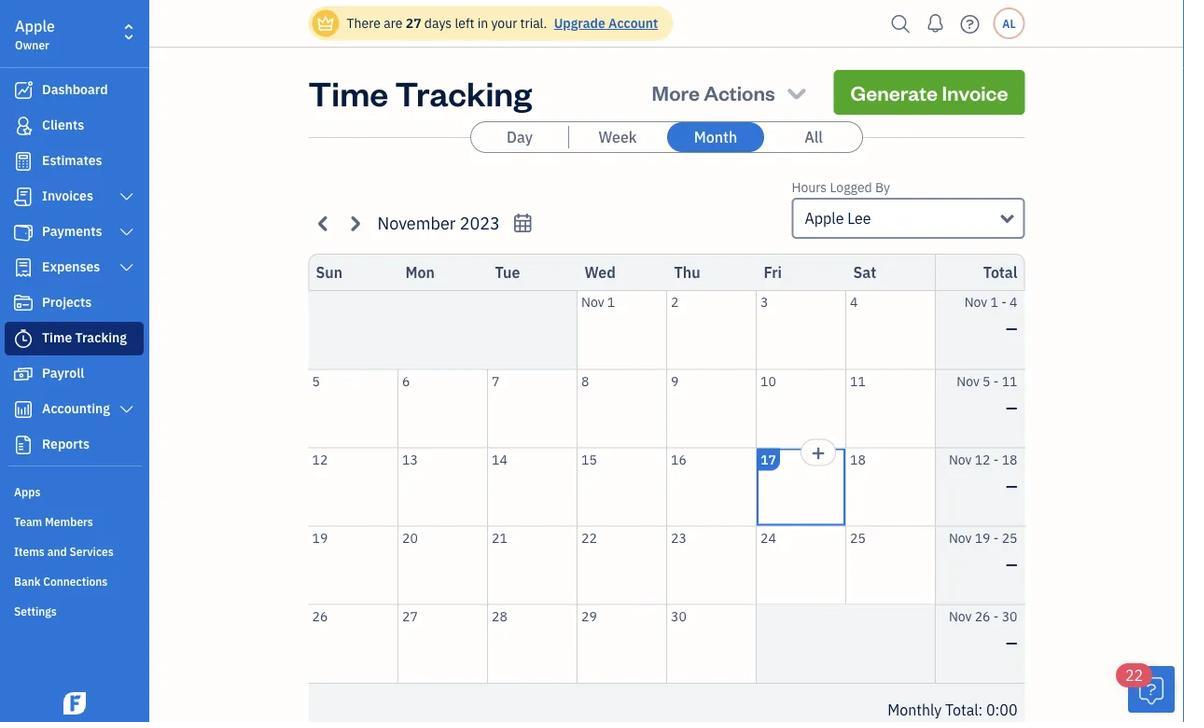 Task type: vqa. For each thing, say whether or not it's contained in the screenshot.
rightmost '5'
yes



Task type: describe. For each thing, give the bounding box(es) containing it.
payments
[[42, 223, 102, 240]]

there
[[347, 14, 381, 32]]

hours
[[792, 179, 827, 196]]

days
[[425, 14, 452, 32]]

team members
[[14, 515, 93, 529]]

apple owner
[[15, 16, 55, 52]]

bank connections link
[[5, 567, 144, 595]]

26 inside the nov 26 - 30 —
[[976, 608, 991, 625]]

al
[[1003, 16, 1017, 31]]

14 button
[[488, 449, 577, 526]]

week
[[599, 127, 637, 147]]

nov for nov 12 - 18 —
[[950, 451, 972, 468]]

nov 19 - 25 —
[[950, 529, 1018, 574]]

nov 12 - 18 —
[[950, 451, 1018, 496]]

— for nov 19 - 25 —
[[1007, 555, 1018, 574]]

chevron large down image for invoices
[[118, 190, 135, 204]]

24 button
[[757, 527, 846, 605]]

team
[[14, 515, 42, 529]]

projects link
[[5, 287, 144, 320]]

13 button
[[399, 449, 487, 526]]

— for nov 1 - 4 —
[[1007, 319, 1018, 338]]

apple lee button
[[792, 198, 1026, 239]]

account
[[609, 14, 659, 32]]

nov 5 - 11 —
[[957, 373, 1018, 417]]

chevron large down image for accounting
[[118, 402, 135, 417]]

time tracking link
[[5, 322, 144, 356]]

generate invoice button
[[834, 70, 1026, 115]]

expense image
[[12, 259, 35, 277]]

2 button
[[668, 291, 756, 369]]

19 inside button
[[312, 529, 328, 547]]

money image
[[12, 365, 35, 384]]

nov for nov 1
[[582, 294, 605, 311]]

17
[[761, 451, 777, 468]]

settings link
[[5, 597, 144, 625]]

client image
[[12, 117, 35, 135]]

dashboard link
[[5, 74, 144, 107]]

sun
[[316, 263, 343, 282]]

invoices link
[[5, 180, 144, 214]]

more
[[652, 79, 700, 106]]

5 button
[[309, 370, 398, 448]]

8
[[582, 373, 590, 390]]

20
[[402, 529, 418, 547]]

payment image
[[12, 223, 35, 242]]

10
[[761, 373, 777, 390]]

1 for nov 1 - 4 —
[[991, 294, 999, 311]]

team members link
[[5, 507, 144, 535]]

timer image
[[12, 330, 35, 348]]

thu
[[675, 263, 701, 282]]

logged
[[831, 179, 873, 196]]

estimate image
[[12, 152, 35, 171]]

search image
[[887, 10, 917, 38]]

go to help image
[[956, 10, 986, 38]]

services
[[70, 544, 114, 559]]

lee
[[848, 209, 872, 228]]

accounting link
[[5, 393, 144, 427]]

november 2023
[[378, 212, 500, 234]]

items and services link
[[5, 537, 144, 565]]

16 button
[[668, 449, 756, 526]]

are
[[384, 14, 403, 32]]

mon
[[406, 263, 435, 282]]

5 inside button
[[312, 373, 320, 390]]

26 inside button
[[312, 608, 328, 625]]

0:00
[[987, 701, 1018, 720]]

1 horizontal spatial time tracking
[[309, 70, 532, 114]]

21
[[492, 529, 508, 547]]

25 inside nov 19 - 25 —
[[1003, 529, 1018, 547]]

12 inside nov 12 - 18 —
[[976, 451, 991, 468]]

accounting
[[42, 400, 110, 417]]

settings
[[14, 604, 57, 619]]

estimates
[[42, 152, 102, 169]]

26 button
[[309, 606, 398, 684]]

main element
[[0, 0, 196, 723]]

monthly
[[888, 701, 942, 720]]

6 button
[[399, 370, 487, 448]]

expenses
[[42, 258, 100, 275]]

invoices
[[42, 187, 93, 204]]

0 horizontal spatial total
[[946, 701, 979, 720]]

21 button
[[488, 527, 577, 605]]

add a time entry image
[[811, 442, 826, 465]]

invoice
[[943, 79, 1009, 106]]

1 horizontal spatial total
[[984, 263, 1018, 282]]

2023
[[460, 212, 500, 234]]

there are 27 days left in your trial. upgrade account
[[347, 14, 659, 32]]

members
[[45, 515, 93, 529]]

wed
[[585, 263, 616, 282]]

1 for nov 1
[[608, 294, 616, 311]]

- for nov 5 - 11 —
[[994, 373, 1000, 390]]

upgrade account link
[[551, 14, 659, 32]]

in
[[478, 14, 488, 32]]

clients link
[[5, 109, 144, 143]]

nov for nov 19 - 25 —
[[950, 529, 972, 547]]

19 inside nov 19 - 25 —
[[976, 529, 991, 547]]

day link
[[472, 122, 569, 152]]

30 inside the nov 26 - 30 —
[[1003, 608, 1018, 625]]

by
[[876, 179, 891, 196]]

28 button
[[488, 606, 577, 684]]

25 button
[[847, 527, 936, 605]]

reports link
[[5, 429, 144, 462]]

14
[[492, 451, 508, 468]]

apps link
[[5, 477, 144, 505]]

apple for lee
[[805, 209, 845, 228]]



Task type: locate. For each thing, give the bounding box(es) containing it.
payroll link
[[5, 358, 144, 391]]

november
[[378, 212, 456, 234]]

28
[[492, 608, 508, 625]]

0 vertical spatial 27
[[406, 14, 422, 32]]

22 button
[[1117, 664, 1176, 713]]

1 30 from the left
[[671, 608, 687, 625]]

11 down 4 button
[[851, 373, 866, 390]]

- inside nov 5 - 11 —
[[994, 373, 1000, 390]]

1 horizontal spatial 25
[[1003, 529, 1018, 547]]

resource center badge image
[[1129, 667, 1176, 713]]

0 horizontal spatial time tracking
[[42, 329, 127, 346]]

30 down 23 button
[[671, 608, 687, 625]]

1 vertical spatial time
[[42, 329, 72, 346]]

chevron large down image
[[118, 225, 135, 240]]

30 down nov 19 - 25 —
[[1003, 608, 1018, 625]]

15
[[582, 451, 597, 468]]

- inside nov 12 - 18 —
[[994, 451, 1000, 468]]

2 11 from the left
[[1003, 373, 1018, 390]]

27 right the are in the top left of the page
[[406, 14, 422, 32]]

5 left 6
[[312, 373, 320, 390]]

22 button
[[578, 527, 667, 605]]

0 horizontal spatial tracking
[[75, 329, 127, 346]]

1 horizontal spatial 30
[[1003, 608, 1018, 625]]

3 button
[[757, 291, 846, 369]]

0 vertical spatial total
[[984, 263, 1018, 282]]

0 horizontal spatial 25
[[851, 529, 866, 547]]

— inside the nov 26 - 30 —
[[1007, 633, 1018, 653]]

9 button
[[668, 370, 756, 448]]

1 horizontal spatial tracking
[[395, 70, 532, 114]]

1 inside nov 1 - 4 —
[[991, 294, 999, 311]]

-
[[1002, 294, 1007, 311], [994, 373, 1000, 390], [994, 451, 1000, 468], [994, 529, 1000, 547], [994, 608, 1000, 625]]

nov inside nov 1 button
[[582, 294, 605, 311]]

19 down 12 button
[[312, 529, 328, 547]]

nov for nov 5 - 11 —
[[957, 373, 980, 390]]

crown image
[[316, 14, 336, 33]]

— up nov 12 - 18 —
[[1007, 398, 1018, 417]]

- for nov 1 - 4 —
[[1002, 294, 1007, 311]]

0 vertical spatial tracking
[[395, 70, 532, 114]]

0 horizontal spatial 26
[[312, 608, 328, 625]]

1 — from the top
[[1007, 319, 1018, 338]]

time tracking down days on the left top of page
[[309, 70, 532, 114]]

choose a date image
[[513, 212, 534, 234]]

30 button
[[668, 606, 756, 684]]

19
[[312, 529, 328, 547], [976, 529, 991, 547]]

0 horizontal spatial 5
[[312, 373, 320, 390]]

1 5 from the left
[[312, 373, 320, 390]]

nov inside the nov 26 - 30 —
[[950, 608, 972, 625]]

time right timer icon
[[42, 329, 72, 346]]

0 vertical spatial 22
[[582, 529, 597, 547]]

nov 1 - 4 —
[[965, 294, 1018, 338]]

- inside nov 19 - 25 —
[[994, 529, 1000, 547]]

1 vertical spatial total
[[946, 701, 979, 720]]

2 1 from the left
[[991, 294, 999, 311]]

1 up nov 5 - 11 —
[[991, 294, 999, 311]]

0 horizontal spatial 11
[[851, 373, 866, 390]]

bank connections
[[14, 574, 108, 589]]

- for nov 19 - 25 —
[[994, 529, 1000, 547]]

2 vertical spatial chevron large down image
[[118, 402, 135, 417]]

1 horizontal spatial 4
[[1010, 294, 1018, 311]]

2 25 from the left
[[1003, 529, 1018, 547]]

time tracking down projects link
[[42, 329, 127, 346]]

30
[[671, 608, 687, 625], [1003, 608, 1018, 625]]

1 26 from the left
[[312, 608, 328, 625]]

- for nov 12 - 18 —
[[994, 451, 1000, 468]]

2
[[671, 294, 679, 311]]

chart image
[[12, 401, 35, 419]]

2 18 from the left
[[1003, 451, 1018, 468]]

2 19 from the left
[[976, 529, 991, 547]]

23 button
[[668, 527, 756, 605]]

upgrade
[[554, 14, 606, 32]]

dashboard image
[[12, 81, 35, 100]]

0 vertical spatial apple
[[15, 16, 55, 36]]

18 button
[[847, 449, 936, 526]]

1 horizontal spatial time
[[309, 70, 389, 114]]

19 button
[[309, 527, 398, 605]]

connections
[[43, 574, 108, 589]]

18 inside button
[[851, 451, 866, 468]]

1 horizontal spatial 11
[[1003, 373, 1018, 390]]

chevron large down image up chevron large down image
[[118, 190, 135, 204]]

and
[[47, 544, 67, 559]]

1 18 from the left
[[851, 451, 866, 468]]

18 right add a time entry image
[[851, 451, 866, 468]]

:
[[979, 701, 984, 720]]

20 button
[[399, 527, 487, 605]]

monthly total : 0:00
[[888, 701, 1018, 720]]

0 vertical spatial time tracking
[[309, 70, 532, 114]]

17 button
[[757, 449, 846, 526]]

1 vertical spatial tracking
[[75, 329, 127, 346]]

actions
[[704, 79, 776, 106]]

total left the 0:00
[[946, 701, 979, 720]]

all link
[[766, 122, 863, 152]]

19 down nov 12 - 18 —
[[976, 529, 991, 547]]

generate
[[851, 79, 939, 106]]

1 19 from the left
[[312, 529, 328, 547]]

5 down nov 1 - 4 — at top
[[983, 373, 991, 390]]

— up nov 5 - 11 —
[[1007, 319, 1018, 338]]

hours logged by
[[792, 179, 891, 196]]

fri
[[764, 263, 783, 282]]

nov inside nov 1 - 4 —
[[965, 294, 988, 311]]

— for nov 12 - 18 —
[[1007, 476, 1018, 496]]

apple inside main element
[[15, 16, 55, 36]]

apple down hours
[[805, 209, 845, 228]]

apple inside dropdown button
[[805, 209, 845, 228]]

month link
[[668, 122, 765, 152]]

1 1 from the left
[[608, 294, 616, 311]]

notifications image
[[921, 5, 951, 42]]

— up the 0:00
[[1007, 633, 1018, 653]]

— up nov 19 - 25 —
[[1007, 476, 1018, 496]]

tue
[[495, 263, 520, 282]]

all
[[805, 127, 823, 147]]

27 down 20 button on the bottom left of the page
[[402, 608, 418, 625]]

1 vertical spatial 22
[[1126, 666, 1144, 686]]

1 4 from the left
[[851, 294, 859, 311]]

nov 26 - 30 —
[[950, 608, 1018, 653]]

2 — from the top
[[1007, 398, 1018, 417]]

month
[[695, 127, 738, 147]]

apps
[[14, 485, 41, 500]]

5 inside nov 5 - 11 —
[[983, 373, 991, 390]]

2 4 from the left
[[1010, 294, 1018, 311]]

tracking down projects link
[[75, 329, 127, 346]]

11 inside button
[[851, 373, 866, 390]]

22 inside button
[[582, 529, 597, 547]]

nov for nov 26 - 30 —
[[950, 608, 972, 625]]

— for nov 5 - 11 —
[[1007, 398, 1018, 417]]

previous month image
[[313, 213, 335, 234]]

1 inside button
[[608, 294, 616, 311]]

- for nov 26 - 30 —
[[994, 608, 1000, 625]]

4 button
[[847, 291, 936, 369]]

apple up owner
[[15, 16, 55, 36]]

— inside nov 5 - 11 —
[[1007, 398, 1018, 417]]

bank
[[14, 574, 41, 589]]

3 chevron large down image from the top
[[118, 402, 135, 417]]

4 inside nov 1 - 4 —
[[1010, 294, 1018, 311]]

3 — from the top
[[1007, 476, 1018, 496]]

0 horizontal spatial 18
[[851, 451, 866, 468]]

11 inside nov 5 - 11 —
[[1003, 373, 1018, 390]]

projects
[[42, 294, 92, 311]]

1 vertical spatial 27
[[402, 608, 418, 625]]

nov 1
[[582, 294, 616, 311]]

26 down 19 button
[[312, 608, 328, 625]]

1 horizontal spatial 18
[[1003, 451, 1018, 468]]

nov down nov 5 - 11 —
[[950, 451, 972, 468]]

apple for owner
[[15, 16, 55, 36]]

1 11 from the left
[[851, 373, 866, 390]]

nov down nov 1 - 4 — at top
[[957, 373, 980, 390]]

0 vertical spatial time
[[309, 70, 389, 114]]

payments link
[[5, 216, 144, 249]]

total up nov 1 - 4 — at top
[[984, 263, 1018, 282]]

nov inside nov 19 - 25 —
[[950, 529, 972, 547]]

nov for nov 1 - 4 —
[[965, 294, 988, 311]]

25 inside button
[[851, 529, 866, 547]]

0 horizontal spatial 22
[[582, 529, 597, 547]]

— inside nov 12 - 18 —
[[1007, 476, 1018, 496]]

1 horizontal spatial 12
[[976, 451, 991, 468]]

25
[[851, 529, 866, 547], [1003, 529, 1018, 547]]

2 12 from the left
[[976, 451, 991, 468]]

generate invoice
[[851, 79, 1009, 106]]

nov down nov 12 - 18 —
[[950, 529, 972, 547]]

1 vertical spatial apple
[[805, 209, 845, 228]]

1 horizontal spatial 26
[[976, 608, 991, 625]]

24
[[761, 529, 777, 547]]

27 button
[[399, 606, 487, 684]]

22 inside dropdown button
[[1126, 666, 1144, 686]]

tracking inside main element
[[75, 329, 127, 346]]

tracking down left
[[395, 70, 532, 114]]

2 chevron large down image from the top
[[118, 261, 135, 275]]

12 down nov 5 - 11 —
[[976, 451, 991, 468]]

5
[[312, 373, 320, 390], [983, 373, 991, 390]]

apple
[[15, 16, 55, 36], [805, 209, 845, 228]]

0 horizontal spatial 19
[[312, 529, 328, 547]]

—
[[1007, 319, 1018, 338], [1007, 398, 1018, 417], [1007, 476, 1018, 496], [1007, 555, 1018, 574], [1007, 633, 1018, 653]]

invoice image
[[12, 188, 35, 206]]

chevron large down image right accounting
[[118, 402, 135, 417]]

more actions
[[652, 79, 776, 106]]

12 down 5 button
[[312, 451, 328, 468]]

chevron large down image for expenses
[[118, 261, 135, 275]]

- inside nov 1 - 4 —
[[1002, 294, 1007, 311]]

12 inside button
[[312, 451, 328, 468]]

1 vertical spatial time tracking
[[42, 329, 127, 346]]

18 inside nov 12 - 18 —
[[1003, 451, 1018, 468]]

freshbooks image
[[60, 693, 90, 715]]

4 inside button
[[851, 294, 859, 311]]

1
[[608, 294, 616, 311], [991, 294, 999, 311]]

30 inside button
[[671, 608, 687, 625]]

your
[[492, 14, 518, 32]]

0 horizontal spatial time
[[42, 329, 72, 346]]

29 button
[[578, 606, 667, 684]]

7
[[492, 373, 500, 390]]

0 vertical spatial chevron large down image
[[118, 190, 135, 204]]

al button
[[994, 7, 1026, 39]]

report image
[[12, 436, 35, 455]]

6
[[402, 373, 410, 390]]

16
[[671, 451, 687, 468]]

10 button
[[757, 370, 846, 448]]

8 button
[[578, 370, 667, 448]]

nov 1 button
[[578, 291, 667, 369]]

— up the nov 26 - 30 —
[[1007, 555, 1018, 574]]

0 horizontal spatial 1
[[608, 294, 616, 311]]

25 down nov 12 - 18 —
[[1003, 529, 1018, 547]]

23
[[671, 529, 687, 547]]

0 horizontal spatial 4
[[851, 294, 859, 311]]

chevron large down image down chevron large down image
[[118, 261, 135, 275]]

1 horizontal spatial 19
[[976, 529, 991, 547]]

- inside the nov 26 - 30 —
[[994, 608, 1000, 625]]

4 — from the top
[[1007, 555, 1018, 574]]

1 horizontal spatial 22
[[1126, 666, 1144, 686]]

— inside nov 1 - 4 —
[[1007, 319, 1018, 338]]

chevrondown image
[[784, 79, 810, 106]]

11 down nov 1 - 4 — at top
[[1003, 373, 1018, 390]]

1 down wed
[[608, 294, 616, 311]]

5 — from the top
[[1007, 633, 1018, 653]]

— for nov 26 - 30 —
[[1007, 633, 1018, 653]]

time tracking inside main element
[[42, 329, 127, 346]]

3
[[761, 294, 769, 311]]

1 vertical spatial chevron large down image
[[118, 261, 135, 275]]

nov down wed
[[582, 294, 605, 311]]

1 25 from the left
[[851, 529, 866, 547]]

time inside main element
[[42, 329, 72, 346]]

1 horizontal spatial apple
[[805, 209, 845, 228]]

project image
[[12, 294, 35, 313]]

2 5 from the left
[[983, 373, 991, 390]]

0 horizontal spatial 30
[[671, 608, 687, 625]]

nov inside nov 12 - 18 —
[[950, 451, 972, 468]]

27 inside button
[[402, 608, 418, 625]]

time down there
[[309, 70, 389, 114]]

29
[[582, 608, 597, 625]]

27
[[406, 14, 422, 32], [402, 608, 418, 625]]

apple lee
[[805, 209, 872, 228]]

nov inside nov 5 - 11 —
[[957, 373, 980, 390]]

1 12 from the left
[[312, 451, 328, 468]]

0 horizontal spatial apple
[[15, 16, 55, 36]]

15 button
[[578, 449, 667, 526]]

25 down 18 button
[[851, 529, 866, 547]]

26 down nov 19 - 25 —
[[976, 608, 991, 625]]

nov down nov 19 - 25 —
[[950, 608, 972, 625]]

day
[[507, 127, 533, 147]]

1 horizontal spatial 5
[[983, 373, 991, 390]]

1 horizontal spatial 1
[[991, 294, 999, 311]]

11
[[851, 373, 866, 390], [1003, 373, 1018, 390]]

— inside nov 19 - 25 —
[[1007, 555, 1018, 574]]

1 chevron large down image from the top
[[118, 190, 135, 204]]

chevron large down image inside 'expenses' link
[[118, 261, 135, 275]]

0 horizontal spatial 12
[[312, 451, 328, 468]]

9
[[671, 373, 679, 390]]

18 down nov 5 - 11 —
[[1003, 451, 1018, 468]]

11 button
[[847, 370, 936, 448]]

tracking
[[395, 70, 532, 114], [75, 329, 127, 346]]

nov right 4 button
[[965, 294, 988, 311]]

more actions button
[[643, 70, 819, 115]]

2 30 from the left
[[1003, 608, 1018, 625]]

trial.
[[521, 14, 548, 32]]

payroll
[[42, 365, 84, 382]]

chevron large down image inside invoices link
[[118, 190, 135, 204]]

next month image
[[344, 213, 366, 234]]

2 26 from the left
[[976, 608, 991, 625]]

chevron large down image
[[118, 190, 135, 204], [118, 261, 135, 275], [118, 402, 135, 417]]



